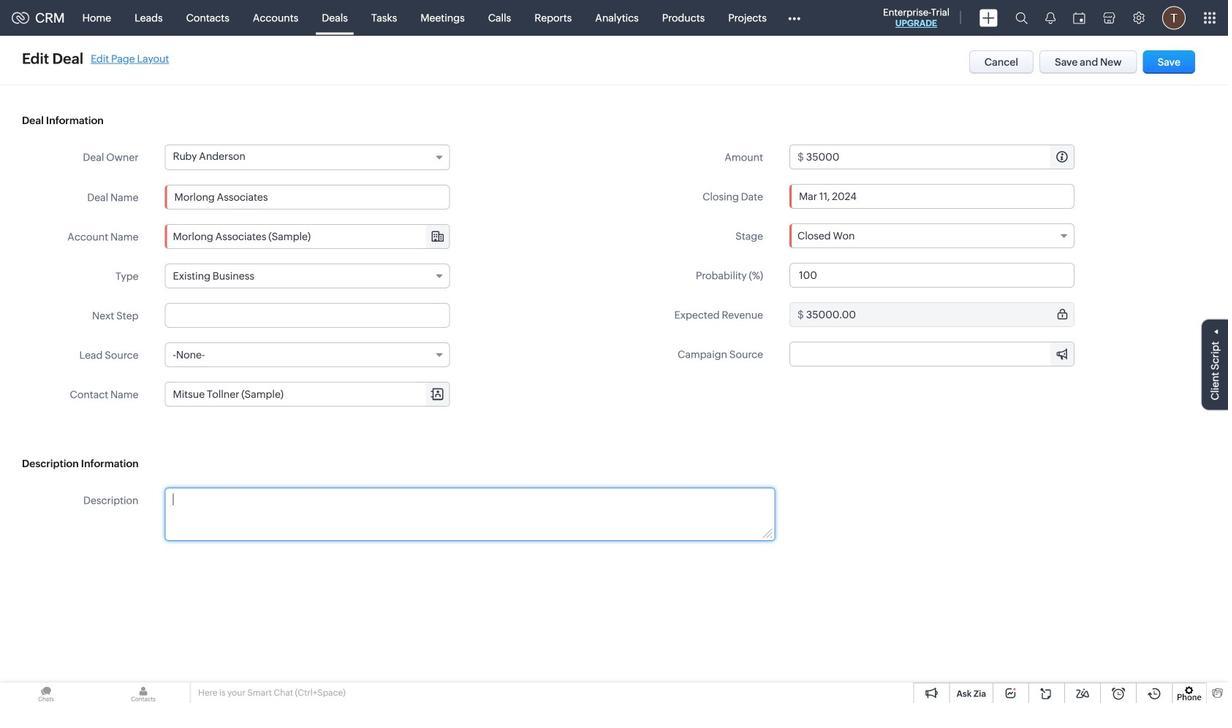 Task type: describe. For each thing, give the bounding box(es) containing it.
search image
[[1015, 12, 1028, 24]]

MMM D, YYYY text field
[[789, 184, 1075, 209]]

Other Modules field
[[778, 6, 810, 30]]

signals element
[[1036, 0, 1064, 36]]

contacts image
[[97, 683, 189, 704]]

calendar image
[[1073, 12, 1085, 24]]



Task type: vqa. For each thing, say whether or not it's contained in the screenshot.
field
yes



Task type: locate. For each thing, give the bounding box(es) containing it.
search element
[[1007, 0, 1036, 36]]

None text field
[[806, 145, 1074, 169], [165, 185, 450, 210], [166, 225, 449, 249], [165, 303, 450, 328], [166, 489, 775, 541], [806, 145, 1074, 169], [165, 185, 450, 210], [166, 225, 449, 249], [165, 303, 450, 328], [166, 489, 775, 541]]

profile image
[[1162, 6, 1186, 30]]

create menu image
[[979, 9, 998, 27]]

create menu element
[[971, 0, 1007, 35]]

profile element
[[1153, 0, 1194, 35]]

signals image
[[1045, 12, 1055, 24]]

None text field
[[789, 263, 1075, 288], [806, 303, 1074, 327], [166, 383, 449, 406], [789, 263, 1075, 288], [806, 303, 1074, 327], [166, 383, 449, 406]]

None field
[[789, 224, 1075, 249], [166, 225, 449, 249], [165, 264, 450, 289], [165, 343, 450, 368], [790, 343, 1074, 366], [166, 383, 449, 406], [789, 224, 1075, 249], [166, 225, 449, 249], [165, 264, 450, 289], [165, 343, 450, 368], [790, 343, 1074, 366], [166, 383, 449, 406]]

chats image
[[0, 683, 92, 704]]

logo image
[[12, 12, 29, 24]]



